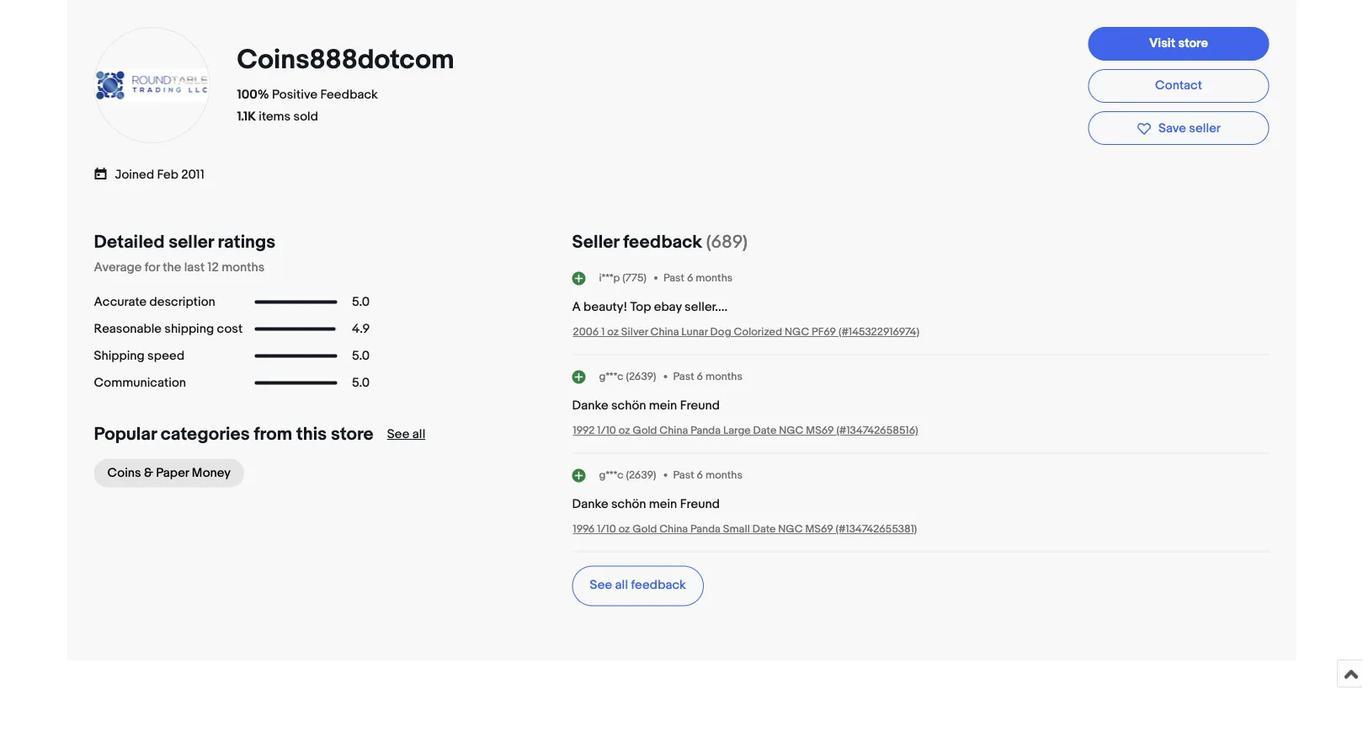 Task type: describe. For each thing, give the bounding box(es) containing it.
ngc for (#134742655381)
[[779, 523, 803, 536]]

1996 1/10 oz gold china panda small date ngc ms69 (#134742655381)
[[573, 523, 918, 536]]

freund for large
[[680, 399, 720, 414]]

2006 1 oz silver china lunar dog colorized ngc pf69 (#145322916974) link
[[573, 326, 920, 339]]

shipping
[[94, 349, 145, 364]]

speed
[[147, 349, 185, 364]]

shipping speed
[[94, 349, 185, 364]]

positive
[[272, 87, 318, 102]]

money
[[192, 466, 231, 481]]

communication
[[94, 376, 186, 391]]

paper
[[156, 466, 189, 481]]

1 vertical spatial feedback
[[631, 578, 687, 593]]

accurate
[[94, 295, 147, 310]]

lunar
[[682, 326, 708, 339]]

5.0 for description
[[352, 295, 370, 310]]

100%
[[237, 87, 269, 102]]

pf69
[[812, 326, 837, 339]]

save
[[1159, 121, 1187, 136]]

mein for large
[[649, 399, 678, 414]]

past 6 months for large
[[674, 370, 743, 383]]

reasonable shipping cost
[[94, 322, 243, 337]]

silver
[[622, 326, 648, 339]]

coins & paper money link
[[94, 459, 244, 488]]

i***p
[[599, 272, 620, 285]]

1
[[602, 326, 605, 339]]

g***c for 1996
[[599, 469, 624, 482]]

average
[[94, 260, 142, 276]]

(#134742658516)
[[837, 425, 919, 438]]

months for 2006
[[696, 272, 733, 285]]

panda for large
[[691, 425, 721, 438]]

this
[[296, 424, 327, 446]]

china for large
[[660, 425, 689, 438]]

contact link
[[1089, 70, 1270, 103]]

the
[[163, 260, 181, 276]]

2006
[[573, 326, 599, 339]]

see all link
[[387, 427, 426, 442]]

past for large
[[674, 370, 695, 383]]

freund for small
[[680, 497, 720, 512]]

save seller
[[1159, 121, 1222, 136]]

china for small
[[660, 523, 688, 536]]

oz for 1996
[[619, 523, 631, 536]]

6 for large
[[697, 370, 704, 383]]

feb
[[157, 167, 178, 183]]

categories
[[161, 424, 250, 446]]

6 for small
[[697, 469, 704, 482]]

a
[[572, 300, 581, 315]]

g***c for 1992
[[599, 370, 624, 383]]

1992
[[573, 425, 595, 438]]

gold for 1992
[[633, 425, 658, 438]]

average for the last 12 months
[[94, 260, 265, 276]]

schön for 1996
[[612, 497, 647, 512]]

save seller button
[[1089, 112, 1270, 146]]

see all feedback
[[590, 578, 687, 593]]

4.9
[[352, 322, 370, 337]]

12
[[208, 260, 219, 276]]

visit store
[[1150, 36, 1209, 51]]

small
[[723, 523, 750, 536]]

seller....
[[685, 300, 728, 315]]

detailed seller ratings
[[94, 232, 276, 254]]

beauty!
[[584, 300, 628, 315]]

coins888dotcom link
[[237, 44, 461, 77]]

joined feb 2011
[[115, 167, 205, 183]]

danke schön mein freund for 1992
[[572, 399, 720, 414]]

visit store link
[[1089, 27, 1270, 61]]

(2639) for 1992
[[626, 370, 657, 383]]

oz for 1992
[[619, 425, 631, 438]]

popular
[[94, 424, 157, 446]]

reasonable
[[94, 322, 162, 337]]



Task type: locate. For each thing, give the bounding box(es) containing it.
1 mein from the top
[[649, 399, 678, 414]]

0 vertical spatial past
[[664, 272, 685, 285]]

see for see all feedback
[[590, 578, 613, 593]]

0 vertical spatial ms69
[[807, 425, 835, 438]]

ms69
[[807, 425, 835, 438], [806, 523, 834, 536]]

seller
[[572, 232, 620, 254]]

1 g***c from the top
[[599, 370, 624, 383]]

0 vertical spatial gold
[[633, 425, 658, 438]]

1 vertical spatial ngc
[[779, 425, 804, 438]]

ngc right small
[[779, 523, 803, 536]]

past up ebay
[[664, 272, 685, 285]]

date right small
[[753, 523, 776, 536]]

2 schön from the top
[[612, 497, 647, 512]]

gold right 1992 at left bottom
[[633, 425, 658, 438]]

0 vertical spatial (2639)
[[626, 370, 657, 383]]

0 vertical spatial ngc
[[785, 326, 810, 339]]

oz right '1'
[[608, 326, 619, 339]]

1 (2639) from the top
[[626, 370, 657, 383]]

1 vertical spatial see
[[590, 578, 613, 593]]

schön down the silver
[[612, 399, 647, 414]]

0 horizontal spatial seller
[[169, 232, 214, 254]]

text__icon wrapper image
[[94, 166, 115, 181]]

0 vertical spatial see
[[387, 427, 410, 442]]

schön for 1992
[[612, 399, 647, 414]]

date for small
[[753, 523, 776, 536]]

danke for 1992
[[572, 399, 609, 414]]

&
[[144, 466, 153, 481]]

feedback
[[320, 87, 378, 102]]

ngc
[[785, 326, 810, 339], [779, 425, 804, 438], [779, 523, 803, 536]]

1 vertical spatial 1/10
[[597, 523, 616, 536]]

0 horizontal spatial store
[[331, 424, 374, 446]]

0 vertical spatial freund
[[680, 399, 720, 414]]

1 vertical spatial all
[[616, 578, 629, 593]]

1/10 right 1996
[[597, 523, 616, 536]]

1 vertical spatial gold
[[633, 523, 657, 536]]

1992 1/10 oz gold china panda large date ngc ms69 (#134742658516) link
[[573, 425, 919, 438]]

2 gold from the top
[[633, 523, 657, 536]]

past 6 months for small
[[674, 469, 743, 482]]

(2639) for 1996
[[626, 469, 657, 482]]

2 5.0 from the top
[[352, 349, 370, 364]]

store right "visit"
[[1179, 36, 1209, 51]]

1 panda from the top
[[691, 425, 721, 438]]

ms69 left (#134742655381)
[[806, 523, 834, 536]]

months
[[222, 260, 265, 276], [696, 272, 733, 285], [706, 370, 743, 383], [706, 469, 743, 482]]

g***c (2639) for 1992
[[599, 370, 657, 383]]

ms69 for (#134742658516)
[[807, 425, 835, 438]]

months down ratings
[[222, 260, 265, 276]]

coins888dotcom
[[237, 44, 455, 77]]

schön up see all feedback on the bottom
[[612, 497, 647, 512]]

1992 1/10 oz gold china panda large date ngc ms69 (#134742658516)
[[573, 425, 919, 438]]

1 vertical spatial 6
[[697, 370, 704, 383]]

ngc right large
[[779, 425, 804, 438]]

0 vertical spatial schön
[[612, 399, 647, 414]]

1 vertical spatial store
[[331, 424, 374, 446]]

past 6 months for dog
[[664, 272, 733, 285]]

1 vertical spatial 5.0
[[352, 349, 370, 364]]

1 vertical spatial seller
[[169, 232, 214, 254]]

(775)
[[623, 272, 647, 285]]

5.0
[[352, 295, 370, 310], [352, 349, 370, 364], [352, 376, 370, 391]]

1 danke schön mein freund from the top
[[572, 399, 720, 414]]

oz right 1996
[[619, 523, 631, 536]]

0 vertical spatial 5.0
[[352, 295, 370, 310]]

0 vertical spatial panda
[[691, 425, 721, 438]]

freund up 1996 1/10 oz gold china panda small date ngc ms69 (#134742655381) link
[[680, 497, 720, 512]]

2 mein from the top
[[649, 497, 678, 512]]

months down dog
[[706, 370, 743, 383]]

0 vertical spatial past 6 months
[[664, 272, 733, 285]]

seller inside button
[[1190, 121, 1222, 136]]

ngc for (#145322916974)
[[785, 326, 810, 339]]

1996 1/10 oz gold china panda small date ngc ms69 (#134742655381) link
[[573, 523, 918, 536]]

1 1/10 from the top
[[598, 425, 617, 438]]

see
[[387, 427, 410, 442], [590, 578, 613, 593]]

1/10 right 1992 at left bottom
[[598, 425, 617, 438]]

0 vertical spatial mein
[[649, 399, 678, 414]]

1/10 for 1996
[[597, 523, 616, 536]]

1 vertical spatial g***c (2639)
[[599, 469, 657, 482]]

gold up see all feedback on the bottom
[[633, 523, 657, 536]]

last
[[184, 260, 205, 276]]

freund
[[680, 399, 720, 414], [680, 497, 720, 512]]

danke up 1996
[[572, 497, 609, 512]]

0 vertical spatial all
[[413, 427, 426, 442]]

1 g***c (2639) from the top
[[599, 370, 657, 383]]

0 vertical spatial date
[[754, 425, 777, 438]]

china left large
[[660, 425, 689, 438]]

popular categories from this store
[[94, 424, 374, 446]]

china down ebay
[[651, 326, 679, 339]]

contact
[[1156, 78, 1203, 94]]

1 horizontal spatial seller
[[1190, 121, 1222, 136]]

panda left small
[[691, 523, 721, 536]]

months for 1996
[[706, 469, 743, 482]]

3 5.0 from the top
[[352, 376, 370, 391]]

ebay
[[654, 300, 682, 315]]

past down lunar
[[674, 370, 695, 383]]

danke schön mein freund up 1992 at left bottom
[[572, 399, 720, 414]]

1 vertical spatial g***c
[[599, 469, 624, 482]]

1 vertical spatial panda
[[691, 523, 721, 536]]

i***p (775)
[[599, 272, 647, 285]]

description
[[150, 295, 215, 310]]

2 vertical spatial 5.0
[[352, 376, 370, 391]]

accurate description
[[94, 295, 215, 310]]

store
[[1179, 36, 1209, 51], [331, 424, 374, 446]]

0 vertical spatial 6
[[687, 272, 694, 285]]

seller
[[1190, 121, 1222, 136], [169, 232, 214, 254]]

(#145322916974)
[[839, 326, 920, 339]]

seller up last
[[169, 232, 214, 254]]

(2639)
[[626, 370, 657, 383], [626, 469, 657, 482]]

oz for 2006
[[608, 326, 619, 339]]

past
[[664, 272, 685, 285], [674, 370, 695, 383], [674, 469, 695, 482]]

past down 1992 1/10 oz gold china panda large date ngc ms69 (#134742658516)
[[674, 469, 695, 482]]

sold
[[294, 109, 318, 124]]

dog
[[711, 326, 732, 339]]

0 vertical spatial danke schön mein freund
[[572, 399, 720, 414]]

past 6 months up 'seller....'
[[664, 272, 733, 285]]

seller for detailed
[[169, 232, 214, 254]]

(#134742655381)
[[836, 523, 918, 536]]

see for see all
[[387, 427, 410, 442]]

months for 1992
[[706, 370, 743, 383]]

panda for small
[[691, 523, 721, 536]]

6 up 'seller....'
[[687, 272, 694, 285]]

1 gold from the top
[[633, 425, 658, 438]]

1 vertical spatial oz
[[619, 425, 631, 438]]

panda left large
[[691, 425, 721, 438]]

1 schön from the top
[[612, 399, 647, 414]]

0 vertical spatial 1/10
[[598, 425, 617, 438]]

china left small
[[660, 523, 688, 536]]

visit
[[1150, 36, 1176, 51]]

6
[[687, 272, 694, 285], [697, 370, 704, 383], [697, 469, 704, 482]]

1 horizontal spatial all
[[616, 578, 629, 593]]

g***c
[[599, 370, 624, 383], [599, 469, 624, 482]]

6 for dog
[[687, 272, 694, 285]]

detailed
[[94, 232, 165, 254]]

shipping
[[165, 322, 214, 337]]

mein
[[649, 399, 678, 414], [649, 497, 678, 512]]

2006 1 oz silver china lunar dog colorized ngc pf69 (#145322916974)
[[573, 326, 920, 339]]

100% positive feedback 1.1k items sold
[[237, 87, 378, 124]]

0 vertical spatial g***c
[[599, 370, 624, 383]]

1 vertical spatial (2639)
[[626, 469, 657, 482]]

past 6 months down large
[[674, 469, 743, 482]]

1 horizontal spatial see
[[590, 578, 613, 593]]

1 vertical spatial ms69
[[806, 523, 834, 536]]

0 vertical spatial feedback
[[624, 232, 703, 254]]

2 vertical spatial past 6 months
[[674, 469, 743, 482]]

2 panda from the top
[[691, 523, 721, 536]]

g***c (2639) for 1996
[[599, 469, 657, 482]]

see all feedback link
[[572, 566, 704, 607]]

2 vertical spatial oz
[[619, 523, 631, 536]]

2011
[[181, 167, 205, 183]]

1 vertical spatial past 6 months
[[674, 370, 743, 383]]

schön
[[612, 399, 647, 414], [612, 497, 647, 512]]

oz right 1992 at left bottom
[[619, 425, 631, 438]]

2 vertical spatial past
[[674, 469, 695, 482]]

1/10
[[598, 425, 617, 438], [597, 523, 616, 536]]

months up 'seller....'
[[696, 272, 733, 285]]

0 vertical spatial seller
[[1190, 121, 1222, 136]]

danke up 1992 at left bottom
[[572, 399, 609, 414]]

all for see all feedback
[[616, 578, 629, 593]]

danke
[[572, 399, 609, 414], [572, 497, 609, 512]]

2 g***c from the top
[[599, 469, 624, 482]]

1 vertical spatial date
[[753, 523, 776, 536]]

a beauty!    top ebay seller....
[[572, 300, 728, 315]]

gold for 1996
[[633, 523, 657, 536]]

colorized
[[734, 326, 783, 339]]

6 down 1992 1/10 oz gold china panda large date ngc ms69 (#134742658516) link
[[697, 469, 704, 482]]

coins888dotcom image
[[93, 69, 211, 102]]

(689)
[[707, 232, 748, 254]]

2 1/10 from the top
[[597, 523, 616, 536]]

all for see all
[[413, 427, 426, 442]]

seller for save
[[1190, 121, 1222, 136]]

large
[[724, 425, 751, 438]]

date for large
[[754, 425, 777, 438]]

1 vertical spatial past
[[674, 370, 695, 383]]

date
[[754, 425, 777, 438], [753, 523, 776, 536]]

1 freund from the top
[[680, 399, 720, 414]]

coins & paper money
[[107, 466, 231, 481]]

past 6 months down dog
[[674, 370, 743, 383]]

2 vertical spatial 6
[[697, 469, 704, 482]]

mein for small
[[649, 497, 678, 512]]

0 horizontal spatial see
[[387, 427, 410, 442]]

items
[[259, 109, 291, 124]]

seller right save
[[1190, 121, 1222, 136]]

1 vertical spatial schön
[[612, 497, 647, 512]]

1/10 for 1992
[[598, 425, 617, 438]]

for
[[145, 260, 160, 276]]

1 5.0 from the top
[[352, 295, 370, 310]]

1 horizontal spatial store
[[1179, 36, 1209, 51]]

see all
[[387, 427, 426, 442]]

china for dog
[[651, 326, 679, 339]]

0 vertical spatial danke
[[572, 399, 609, 414]]

joined
[[115, 167, 154, 183]]

months down large
[[706, 469, 743, 482]]

2 danke schön mein freund from the top
[[572, 497, 720, 512]]

0 vertical spatial g***c (2639)
[[599, 370, 657, 383]]

1996
[[573, 523, 595, 536]]

1 vertical spatial china
[[660, 425, 689, 438]]

2 (2639) from the top
[[626, 469, 657, 482]]

1.1k
[[237, 109, 256, 124]]

2 g***c (2639) from the top
[[599, 469, 657, 482]]

ngc left pf69
[[785, 326, 810, 339]]

danke schön mein freund for 1996
[[572, 497, 720, 512]]

freund up 1992 1/10 oz gold china panda large date ngc ms69 (#134742658516) link
[[680, 399, 720, 414]]

from
[[254, 424, 292, 446]]

2 vertical spatial china
[[660, 523, 688, 536]]

0 horizontal spatial all
[[413, 427, 426, 442]]

past for small
[[674, 469, 695, 482]]

ms69 left (#134742658516)
[[807, 425, 835, 438]]

2 danke from the top
[[572, 497, 609, 512]]

2 freund from the top
[[680, 497, 720, 512]]

danke schön mein freund up 1996
[[572, 497, 720, 512]]

past 6 months
[[664, 272, 733, 285], [674, 370, 743, 383], [674, 469, 743, 482]]

all
[[413, 427, 426, 442], [616, 578, 629, 593]]

date right large
[[754, 425, 777, 438]]

seller feedback (689)
[[572, 232, 748, 254]]

1 vertical spatial danke
[[572, 497, 609, 512]]

1 vertical spatial danke schön mein freund
[[572, 497, 720, 512]]

2 vertical spatial ngc
[[779, 523, 803, 536]]

cost
[[217, 322, 243, 337]]

1 vertical spatial freund
[[680, 497, 720, 512]]

top
[[631, 300, 652, 315]]

feedback
[[624, 232, 703, 254], [631, 578, 687, 593]]

ratings
[[218, 232, 276, 254]]

6 down lunar
[[697, 370, 704, 383]]

0 vertical spatial oz
[[608, 326, 619, 339]]

past for dog
[[664, 272, 685, 285]]

danke for 1996
[[572, 497, 609, 512]]

ms69 for (#134742655381)
[[806, 523, 834, 536]]

1 danke from the top
[[572, 399, 609, 414]]

store right this
[[331, 424, 374, 446]]

1 vertical spatial mein
[[649, 497, 678, 512]]

coins
[[107, 466, 141, 481]]

0 vertical spatial store
[[1179, 36, 1209, 51]]

ngc for (#134742658516)
[[779, 425, 804, 438]]

0 vertical spatial china
[[651, 326, 679, 339]]

5.0 for speed
[[352, 349, 370, 364]]



Task type: vqa. For each thing, say whether or not it's contained in the screenshot.
i***p
yes



